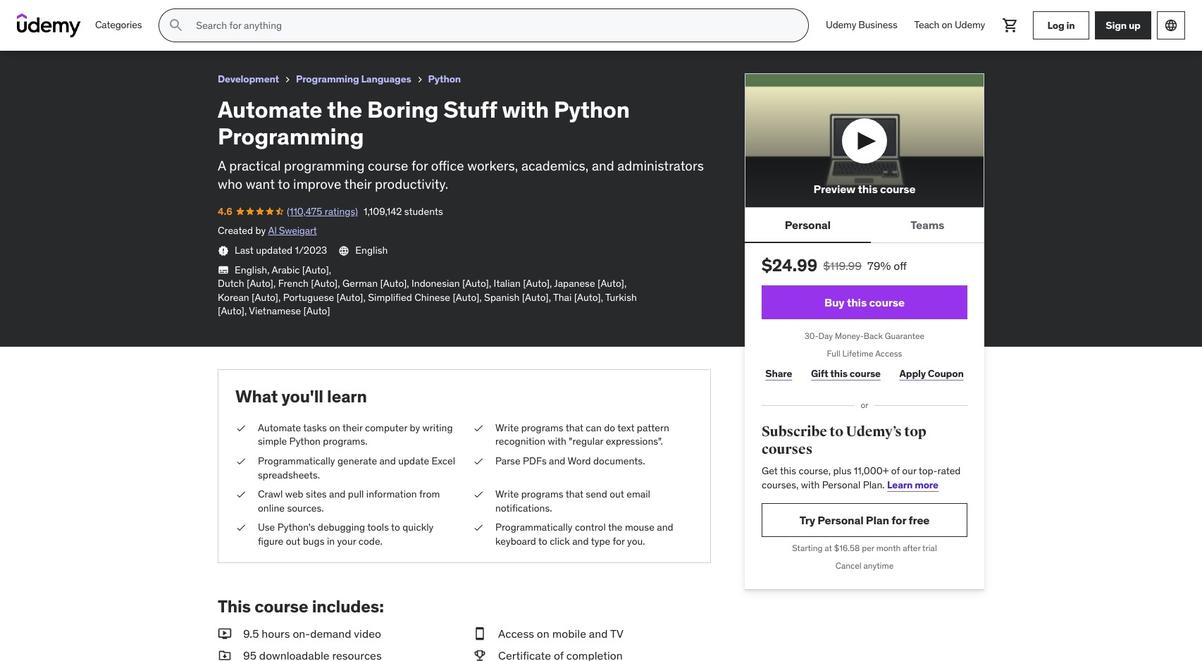 Task type: vqa. For each thing, say whether or not it's contained in the screenshot.
Automate in the Automate tasks on their computer by writing simple Python programs.
yes



Task type: locate. For each thing, give the bounding box(es) containing it.
0 vertical spatial personal
[[785, 218, 831, 232]]

1 vertical spatial students
[[404, 205, 443, 218]]

and left tv
[[589, 627, 608, 641]]

programmatically inside 'programmatically generate and update excel spreadsheets.'
[[258, 455, 335, 467]]

practical
[[229, 157, 281, 174]]

stuff down 'python' link
[[444, 95, 497, 124]]

course up back
[[869, 295, 905, 309]]

0 vertical spatial 4.6
[[11, 24, 26, 37]]

gift this course link
[[807, 360, 885, 388]]

[auto] down portuguese
[[303, 305, 330, 317]]

[auto] down 1/2023
[[302, 263, 329, 276]]

0 vertical spatial access
[[875, 348, 902, 359]]

this
[[218, 596, 251, 618]]

to left click
[[538, 535, 547, 548]]

0 vertical spatial ratings)
[[80, 24, 113, 37]]

xsmall image left the use
[[235, 521, 247, 535]]

1 horizontal spatial on
[[537, 627, 550, 641]]

the for automate the boring stuff with python programming
[[67, 6, 84, 20]]

0 horizontal spatial on
[[329, 421, 340, 434]]

9.5
[[243, 627, 259, 641]]

[auto], down english, arabic
[[247, 277, 276, 290]]

by left writing
[[410, 421, 420, 434]]

boring right udemy image
[[87, 6, 123, 20]]

preview
[[814, 182, 856, 196]]

2 vertical spatial automate
[[258, 421, 301, 434]]

1 that from the top
[[566, 421, 584, 434]]

2 programs from the top
[[521, 488, 564, 500]]

write
[[495, 421, 519, 434], [495, 488, 519, 500]]

on left mobile
[[537, 627, 550, 641]]

,
[[329, 263, 331, 276]]

boring inside automate the boring stuff with python programming a practical programming course for office workers, academics, and administrators who want to improve their productivity.
[[367, 95, 439, 124]]

last
[[235, 244, 254, 256]]

personal inside button
[[785, 218, 831, 232]]

0 horizontal spatial ratings)
[[80, 24, 113, 37]]

course down lifetime
[[850, 367, 881, 380]]

to left 'udemy's'
[[830, 423, 844, 440]]

expressions".
[[606, 435, 663, 448]]

$16.58
[[834, 543, 860, 553]]

2 vertical spatial the
[[608, 521, 623, 534]]

[auto], up spanish
[[462, 277, 491, 290]]

and inside automate the boring stuff with python programming a practical programming course for office workers, academics, and administrators who want to improve their productivity.
[[592, 157, 614, 174]]

0 horizontal spatial for
[[412, 157, 428, 174]]

[auto], down 'german'
[[337, 291, 366, 304]]

0 vertical spatial in
[[1067, 19, 1075, 31]]

tasks
[[303, 421, 327, 434]]

0 vertical spatial (110,475 ratings)
[[42, 24, 113, 37]]

1 vertical spatial 4.6
[[218, 205, 232, 218]]

2 horizontal spatial for
[[892, 513, 906, 527]]

at
[[825, 543, 832, 553]]

0 horizontal spatial boring
[[87, 6, 123, 20]]

in right log
[[1067, 19, 1075, 31]]

that inside write programs that can do text pattern recognition with "regular expressions".
[[566, 421, 584, 434]]

xsmall image left keyboard
[[473, 521, 484, 535]]

video
[[354, 627, 381, 641]]

programmatically
[[258, 455, 335, 467], [495, 521, 573, 534]]

programmatically down notifications.
[[495, 521, 573, 534]]

automate for automate the boring stuff with python programming
[[11, 6, 64, 20]]

xsmall image
[[218, 245, 229, 256], [235, 421, 247, 435], [473, 421, 484, 435], [235, 488, 247, 502], [473, 521, 484, 535]]

personal down plus
[[822, 478, 861, 491]]

a
[[218, 157, 226, 174]]

2 vertical spatial for
[[613, 535, 625, 548]]

personal up the $16.58
[[818, 513, 864, 527]]

in inside log in link
[[1067, 19, 1075, 31]]

1 vertical spatial programming
[[296, 73, 359, 85]]

0 vertical spatial (110,475
[[42, 24, 78, 37]]

languages
[[361, 73, 411, 85]]

udemy image
[[17, 13, 81, 37]]

students down automate the boring stuff with python programming
[[160, 24, 199, 37]]

english, arabic [auto] , dutch [auto], french [auto], german [auto], indonesian [auto], italian [auto], japanese [auto], korean [auto], portuguese [auto], simplified chinese [auto], spanish [auto], thai [auto], turkish [auto], vietnamese [auto]
[[218, 263, 637, 317]]

more
[[915, 478, 939, 491]]

0 vertical spatial their
[[344, 176, 372, 193]]

teams
[[911, 218, 945, 232]]

their down programming
[[344, 176, 372, 193]]

1 vertical spatial their
[[343, 421, 363, 434]]

apply
[[900, 367, 926, 380]]

and right the "academics,"
[[592, 157, 614, 174]]

with up parse pdfs and word documents.
[[548, 435, 567, 448]]

xsmall image left notifications.
[[473, 488, 484, 502]]

1,109,142 down productivity.
[[364, 205, 402, 218]]

this right preview
[[858, 182, 878, 196]]

0 vertical spatial write
[[495, 421, 519, 434]]

1 vertical spatial automate
[[218, 95, 322, 124]]

programs inside write programs that can do text pattern recognition with "regular expressions".
[[521, 421, 564, 434]]

this
[[858, 182, 878, 196], [847, 295, 867, 309], [830, 367, 848, 380], [780, 464, 796, 477]]

1,109,142 down automate the boring stuff with python programming
[[119, 24, 157, 37]]

0 horizontal spatial stuff
[[126, 6, 152, 20]]

programmatically inside programmatically control the mouse and keyboard to click and type for you.
[[495, 521, 573, 534]]

improve
[[293, 176, 341, 193]]

the inside programmatically control the mouse and keyboard to click and type for you.
[[608, 521, 623, 534]]

english
[[355, 244, 388, 256]]

access down back
[[875, 348, 902, 359]]

for left free
[[892, 513, 906, 527]]

0 horizontal spatial by
[[255, 224, 266, 237]]

0 horizontal spatial 4.6
[[11, 24, 26, 37]]

1 write from the top
[[495, 421, 519, 434]]

access left mobile
[[498, 627, 534, 641]]

buy
[[825, 295, 845, 309]]

xsmall image for automate
[[235, 421, 247, 435]]

1 horizontal spatial students
[[404, 205, 443, 218]]

1 vertical spatial 1,109,142
[[364, 205, 402, 218]]

text
[[618, 421, 635, 434]]

in left your
[[327, 535, 335, 548]]

productivity.
[[375, 176, 449, 193]]

this right buy
[[847, 295, 867, 309]]

programming languages
[[296, 73, 411, 85]]

1/2023
[[295, 244, 327, 256]]

1 horizontal spatial (110,475
[[287, 205, 322, 218]]

the for automate the boring stuff with python programming a practical programming course for office workers, academics, and administrators who want to improve their productivity.
[[327, 95, 362, 124]]

that inside write programs that send out email notifications.
[[566, 488, 584, 500]]

the inside automate the boring stuff with python programming a practical programming course for office workers, academics, and administrators who want to improve their productivity.
[[327, 95, 362, 124]]

xsmall image for crawl
[[235, 488, 247, 502]]

created by al sweigart
[[218, 224, 317, 237]]

1 horizontal spatial programmatically
[[495, 521, 573, 534]]

(110,475 left categories dropdown button
[[42, 24, 78, 37]]

with
[[155, 6, 178, 20], [502, 95, 549, 124], [548, 435, 567, 448], [801, 478, 820, 491]]

2 vertical spatial on
[[537, 627, 550, 641]]

0 vertical spatial automate
[[11, 6, 64, 20]]

with inside get this course, plus 11,000+ of our top-rated courses, with personal plan.
[[801, 478, 820, 491]]

personal
[[785, 218, 831, 232], [822, 478, 861, 491], [818, 513, 864, 527]]

xsmall image left spreadsheets.
[[235, 455, 247, 468]]

2 write from the top
[[495, 488, 519, 500]]

1 horizontal spatial for
[[613, 535, 625, 548]]

to
[[278, 176, 290, 193], [830, 423, 844, 440], [391, 521, 400, 534], [538, 535, 547, 548]]

[auto], up vietnamese
[[252, 291, 281, 304]]

1 horizontal spatial in
[[1067, 19, 1075, 31]]

programmatically up spreadsheets.
[[258, 455, 335, 467]]

11,000+
[[854, 464, 889, 477]]

programs for send
[[521, 488, 564, 500]]

udemy left shopping cart with 0 items icon
[[955, 18, 985, 31]]

programming up development on the left
[[222, 6, 296, 20]]

stuff left submit search image
[[126, 6, 152, 20]]

tv
[[610, 627, 624, 641]]

development link
[[218, 70, 279, 88]]

by left al
[[255, 224, 266, 237]]

spreadsheets.
[[258, 468, 320, 481]]

xsmall image left parse in the left bottom of the page
[[473, 455, 484, 468]]

their up 'programs.' on the bottom left
[[343, 421, 363, 434]]

by inside automate tasks on their computer by writing simple python programs.
[[410, 421, 420, 434]]

0 vertical spatial for
[[412, 157, 428, 174]]

email
[[627, 488, 650, 500]]

xsmall image left simple
[[235, 421, 247, 435]]

ratings) down the improve
[[325, 205, 358, 218]]

categories
[[95, 18, 142, 31]]

that left send in the bottom of the page
[[566, 488, 584, 500]]

you.
[[627, 535, 645, 548]]

documents.
[[593, 455, 645, 467]]

subscribe
[[762, 423, 827, 440]]

1 horizontal spatial access
[[875, 348, 902, 359]]

xsmall image for programmatically
[[473, 521, 484, 535]]

0 vertical spatial 1,109,142 students
[[119, 24, 199, 37]]

or
[[861, 399, 869, 410]]

write up notifications.
[[495, 488, 519, 500]]

Search for anything text field
[[193, 13, 791, 37]]

1 vertical spatial out
[[286, 535, 300, 548]]

choose a language image
[[1164, 18, 1178, 32]]

udemy left the business
[[826, 18, 856, 31]]

write programs that send out email notifications.
[[495, 488, 650, 514]]

this inside get this course, plus 11,000+ of our top-rated courses, with personal plan.
[[780, 464, 796, 477]]

this right 'gift'
[[830, 367, 848, 380]]

students down productivity.
[[404, 205, 443, 218]]

for left you.
[[613, 535, 625, 548]]

0 horizontal spatial in
[[327, 535, 335, 548]]

(110,475 up sweigart
[[287, 205, 322, 218]]

stuff
[[126, 6, 152, 20], [444, 95, 497, 124]]

the
[[67, 6, 84, 20], [327, 95, 362, 124], [608, 521, 623, 534]]

course language image
[[338, 245, 350, 256]]

python
[[181, 6, 219, 20], [428, 73, 461, 85], [554, 95, 630, 124], [289, 435, 321, 448]]

xsmall image right development link
[[282, 74, 293, 85]]

top
[[904, 423, 927, 440]]

plan
[[866, 513, 889, 527]]

xsmall image up closed captions icon
[[218, 245, 229, 256]]

0 vertical spatial stuff
[[126, 6, 152, 20]]

ratings) down automate the boring stuff with python programming
[[80, 24, 113, 37]]

1 vertical spatial by
[[410, 421, 420, 434]]

write inside write programs that can do text pattern recognition with "regular expressions".
[[495, 421, 519, 434]]

and left pull
[[329, 488, 346, 500]]

0 vertical spatial students
[[160, 24, 199, 37]]

plus
[[833, 464, 852, 477]]

that up "regular
[[566, 421, 584, 434]]

0 horizontal spatial programmatically
[[258, 455, 335, 467]]

$24.99
[[762, 255, 818, 276]]

1 vertical spatial boring
[[367, 95, 439, 124]]

2 udemy from the left
[[955, 18, 985, 31]]

0 vertical spatial that
[[566, 421, 584, 434]]

programming up programming
[[218, 122, 364, 151]]

simple
[[258, 435, 287, 448]]

1 vertical spatial programmatically
[[495, 521, 573, 534]]

[auto], down 'japanese'
[[574, 291, 603, 304]]

students
[[160, 24, 199, 37], [404, 205, 443, 218]]

1 vertical spatial write
[[495, 488, 519, 500]]

1 vertical spatial 1,109,142 students
[[364, 205, 443, 218]]

on up 'programs.' on the bottom left
[[329, 421, 340, 434]]

with down course,
[[801, 478, 820, 491]]

anytime
[[864, 560, 894, 571]]

administrators
[[618, 157, 704, 174]]

0 horizontal spatial students
[[160, 24, 199, 37]]

out right send in the bottom of the page
[[610, 488, 624, 500]]

small image
[[218, 626, 232, 642], [473, 626, 487, 642], [218, 647, 232, 661], [473, 647, 487, 661]]

the left categories at the top left
[[67, 6, 84, 20]]

academics,
[[521, 157, 589, 174]]

on inside teach on udemy link
[[942, 18, 953, 31]]

0 horizontal spatial udemy
[[826, 18, 856, 31]]

course for gift this course
[[850, 367, 881, 380]]

1 horizontal spatial boring
[[367, 95, 439, 124]]

update
[[398, 455, 429, 467]]

personal down preview
[[785, 218, 831, 232]]

0 horizontal spatial the
[[67, 6, 84, 20]]

in inside use python's debugging tools to quickly figure out bugs in your code.
[[327, 535, 335, 548]]

and right mouse
[[657, 521, 673, 534]]

business
[[859, 18, 898, 31]]

to inside subscribe to udemy's top courses
[[830, 423, 844, 440]]

sites
[[306, 488, 327, 500]]

programs inside write programs that send out email notifications.
[[521, 488, 564, 500]]

with right categories at the top left
[[155, 6, 178, 20]]

2 that from the top
[[566, 488, 584, 500]]

bugs
[[303, 535, 325, 548]]

1 vertical spatial in
[[327, 535, 335, 548]]

programs up recognition
[[521, 421, 564, 434]]

to inside programmatically control the mouse and keyboard to click and type for you.
[[538, 535, 547, 548]]

their inside automate the boring stuff with python programming a practical programming course for office workers, academics, and administrators who want to improve their productivity.
[[344, 176, 372, 193]]

1 horizontal spatial ratings)
[[325, 205, 358, 218]]

xsmall image
[[282, 74, 293, 85], [414, 74, 425, 85], [235, 455, 247, 468], [473, 455, 484, 468], [473, 488, 484, 502], [235, 521, 247, 535]]

1,109,142
[[119, 24, 157, 37], [364, 205, 402, 218]]

programmatically for spreadsheets.
[[258, 455, 335, 467]]

programs for can
[[521, 421, 564, 434]]

0 vertical spatial programmatically
[[258, 455, 335, 467]]

automate
[[11, 6, 64, 20], [218, 95, 322, 124], [258, 421, 301, 434]]

0 vertical spatial boring
[[87, 6, 123, 20]]

to right want
[[278, 176, 290, 193]]

courses,
[[762, 478, 799, 491]]

this up courses,
[[780, 464, 796, 477]]

1 vertical spatial stuff
[[444, 95, 497, 124]]

0 horizontal spatial out
[[286, 535, 300, 548]]

write inside write programs that send out email notifications.
[[495, 488, 519, 500]]

generate
[[338, 455, 377, 467]]

this for buy
[[847, 295, 867, 309]]

0 vertical spatial 1,109,142
[[119, 24, 157, 37]]

italian
[[494, 277, 521, 290]]

this for get
[[780, 464, 796, 477]]

automate inside automate tasks on their computer by writing simple python programs.
[[258, 421, 301, 434]]

information
[[366, 488, 417, 500]]

1 programs from the top
[[521, 421, 564, 434]]

send
[[586, 488, 607, 500]]

write programs that can do text pattern recognition with "regular expressions".
[[495, 421, 669, 448]]

1 horizontal spatial (110,475 ratings)
[[287, 205, 358, 218]]

month
[[877, 543, 901, 553]]

1 horizontal spatial udemy
[[955, 18, 985, 31]]

learn
[[887, 478, 913, 491]]

for inside programmatically control the mouse and keyboard to click and type for you.
[[613, 535, 625, 548]]

write up recognition
[[495, 421, 519, 434]]

1 vertical spatial that
[[566, 488, 584, 500]]

1 vertical spatial programs
[[521, 488, 564, 500]]

2 vertical spatial personal
[[818, 513, 864, 527]]

1 vertical spatial (110,475 ratings)
[[287, 205, 358, 218]]

vietnamese
[[249, 305, 301, 317]]

and left word in the left bottom of the page
[[549, 455, 566, 467]]

2 horizontal spatial the
[[608, 521, 623, 534]]

tab list
[[745, 208, 985, 243]]

xsmall image left crawl
[[235, 488, 247, 502]]

learn more
[[887, 478, 939, 491]]

1 horizontal spatial stuff
[[444, 95, 497, 124]]

apply coupon button
[[896, 360, 968, 388]]

1,109,142 students down automate the boring stuff with python programming
[[119, 24, 199, 37]]

0 vertical spatial by
[[255, 224, 266, 237]]

0 vertical spatial on
[[942, 18, 953, 31]]

out inside write programs that send out email notifications.
[[610, 488, 624, 500]]

boring down languages
[[367, 95, 439, 124]]

the down programming languages link
[[327, 95, 362, 124]]

1 vertical spatial ratings)
[[325, 205, 358, 218]]

0 vertical spatial programming
[[222, 6, 296, 20]]

0 vertical spatial programs
[[521, 421, 564, 434]]

stuff inside automate the boring stuff with python programming a practical programming course for office workers, academics, and administrators who want to improve their productivity.
[[444, 95, 497, 124]]

0 vertical spatial the
[[67, 6, 84, 20]]

course up teams
[[880, 182, 916, 196]]

programs up notifications.
[[521, 488, 564, 500]]

to right "tools"
[[391, 521, 400, 534]]

automate inside automate the boring stuff with python programming a practical programming course for office workers, academics, and administrators who want to improve their productivity.
[[218, 95, 322, 124]]

parse
[[495, 455, 521, 467]]

1 horizontal spatial 1,109,142 students
[[364, 205, 443, 218]]

2 vertical spatial programming
[[218, 122, 364, 151]]

on right teach
[[942, 18, 953, 31]]

writing
[[423, 421, 453, 434]]

development
[[218, 73, 279, 85]]

1 horizontal spatial out
[[610, 488, 624, 500]]

programming inside automate the boring stuff with python programming a practical programming course for office workers, academics, and administrators who want to improve their productivity.
[[218, 122, 364, 151]]

9.5 hours on-demand video
[[243, 627, 381, 641]]

the up type
[[608, 521, 623, 534]]

1 vertical spatial on
[[329, 421, 340, 434]]

programs
[[521, 421, 564, 434], [521, 488, 564, 500]]

2 horizontal spatial on
[[942, 18, 953, 31]]

1 vertical spatial access
[[498, 627, 534, 641]]

boring for automate the boring stuff with python programming a practical programming course for office workers, academics, and administrators who want to improve their productivity.
[[367, 95, 439, 124]]

0 vertical spatial out
[[610, 488, 624, 500]]

out down python's
[[286, 535, 300, 548]]

xsmall image for write
[[473, 421, 484, 435]]

1,109,142 students down productivity.
[[364, 205, 443, 218]]

1 vertical spatial the
[[327, 95, 362, 124]]

for up productivity.
[[412, 157, 428, 174]]

course inside automate the boring stuff with python programming a practical programming course for office workers, academics, and administrators who want to improve their productivity.
[[368, 157, 408, 174]]

with up the "academics,"
[[502, 95, 549, 124]]

1 horizontal spatial the
[[327, 95, 362, 124]]

last updated 1/2023
[[235, 244, 327, 256]]

xsmall image right writing
[[473, 421, 484, 435]]

1 horizontal spatial 1,109,142
[[364, 205, 402, 218]]

buy this course button
[[762, 286, 968, 319]]

that
[[566, 421, 584, 434], [566, 488, 584, 500]]

automate for automate tasks on their computer by writing simple python programs.
[[258, 421, 301, 434]]

0 horizontal spatial access
[[498, 627, 534, 641]]

and left update
[[379, 455, 396, 467]]

course up productivity.
[[368, 157, 408, 174]]

1 horizontal spatial by
[[410, 421, 420, 434]]

[auto], down the indonesian
[[453, 291, 482, 304]]

programming left languages
[[296, 73, 359, 85]]

1 vertical spatial personal
[[822, 478, 861, 491]]



Task type: describe. For each thing, give the bounding box(es) containing it.
on for teach
[[942, 18, 953, 31]]

can
[[586, 421, 602, 434]]

categories button
[[87, 8, 150, 42]]

al
[[268, 224, 277, 237]]

0 horizontal spatial (110,475 ratings)
[[42, 24, 113, 37]]

computer
[[365, 421, 407, 434]]

course up hours
[[255, 596, 308, 618]]

thai
[[553, 291, 572, 304]]

access on mobile and tv
[[498, 627, 624, 641]]

day
[[819, 331, 833, 341]]

notifications.
[[495, 502, 552, 514]]

0 vertical spatial [auto]
[[302, 263, 329, 276]]

control
[[575, 521, 606, 534]]

share button
[[762, 360, 796, 388]]

pattern
[[637, 421, 669, 434]]

sources.
[[287, 502, 324, 514]]

udemy business
[[826, 18, 898, 31]]

udemy business link
[[818, 8, 906, 42]]

course for buy this course
[[869, 295, 905, 309]]

0 horizontal spatial 1,109,142
[[119, 24, 157, 37]]

for inside automate the boring stuff with python programming a practical programming course for office workers, academics, and administrators who want to improve their productivity.
[[412, 157, 428, 174]]

this for gift
[[830, 367, 848, 380]]

to inside use python's debugging tools to quickly figure out bugs in your code.
[[391, 521, 400, 534]]

out inside use python's debugging tools to quickly figure out bugs in your code.
[[286, 535, 300, 548]]

and inside crawl web sites and pull information from online sources.
[[329, 488, 346, 500]]

course,
[[799, 464, 831, 477]]

boring for automate the boring stuff with python programming
[[87, 6, 123, 20]]

on for access
[[537, 627, 550, 641]]

teach on udemy
[[914, 18, 985, 31]]

xsmall image for write programs that send out email notifications.
[[473, 488, 484, 502]]

off
[[894, 259, 907, 273]]

trial
[[923, 543, 937, 553]]

programs.
[[323, 435, 368, 448]]

python link
[[428, 70, 461, 88]]

[auto], right italian
[[523, 277, 552, 290]]

course for preview this course
[[880, 182, 916, 196]]

that for send
[[566, 488, 584, 500]]

korean
[[218, 291, 249, 304]]

xsmall image for programmatically generate and update excel spreadsheets.
[[235, 455, 247, 468]]

shopping cart with 0 items image
[[1002, 17, 1019, 34]]

automate for automate the boring stuff with python programming a practical programming course for office workers, academics, and administrators who want to improve their productivity.
[[218, 95, 322, 124]]

figure
[[258, 535, 284, 548]]

log in link
[[1033, 11, 1090, 39]]

pdfs
[[523, 455, 547, 467]]

this for preview
[[858, 182, 878, 196]]

japanese
[[554, 277, 595, 290]]

who
[[218, 176, 243, 193]]

[auto], up simplified
[[380, 277, 409, 290]]

programming
[[284, 157, 365, 174]]

what
[[235, 385, 278, 407]]

rated
[[938, 464, 961, 477]]

pull
[[348, 488, 364, 500]]

this course includes:
[[218, 596, 384, 618]]

personal inside get this course, plus 11,000+ of our top-rated courses, with personal plan.
[[822, 478, 861, 491]]

tab list containing personal
[[745, 208, 985, 243]]

1 vertical spatial (110,475
[[287, 205, 322, 218]]

write for write programs that send out email notifications.
[[495, 488, 519, 500]]

udemy's
[[846, 423, 902, 440]]

xsmall image for last
[[218, 245, 229, 256]]

what you'll learn
[[235, 385, 367, 407]]

python inside automate tasks on their computer by writing simple python programs.
[[289, 435, 321, 448]]

parse pdfs and word documents.
[[495, 455, 645, 467]]

programmatically generate and update excel spreadsheets.
[[258, 455, 455, 481]]

to inside automate the boring stuff with python programming a practical programming course for office workers, academics, and administrators who want to improve their productivity.
[[278, 176, 290, 193]]

write for write programs that can do text pattern recognition with "regular expressions".
[[495, 421, 519, 434]]

updated
[[256, 244, 293, 256]]

with inside automate the boring stuff with python programming a practical programming course for office workers, academics, and administrators who want to improve their productivity.
[[502, 95, 549, 124]]

gift this course
[[811, 367, 881, 380]]

mouse
[[625, 521, 655, 534]]

programming for automate the boring stuff with python programming
[[222, 6, 296, 20]]

[auto], down ,
[[311, 277, 340, 290]]

preview this course
[[814, 182, 916, 196]]

and inside 'programmatically generate and update excel spreadsheets.'
[[379, 455, 396, 467]]

try
[[800, 513, 815, 527]]

stuff for automate the boring stuff with python programming a practical programming course for office workers, academics, and administrators who want to improve their productivity.
[[444, 95, 497, 124]]

their inside automate tasks on their computer by writing simple python programs.
[[343, 421, 363, 434]]

tools
[[367, 521, 389, 534]]

buy this course
[[825, 295, 905, 309]]

office
[[431, 157, 464, 174]]

"regular
[[569, 435, 603, 448]]

programming languages link
[[296, 70, 411, 88]]

0 horizontal spatial 1,109,142 students
[[119, 24, 199, 37]]

on inside automate tasks on their computer by writing simple python programs.
[[329, 421, 340, 434]]

with inside write programs that can do text pattern recognition with "regular expressions".
[[548, 435, 567, 448]]

click
[[550, 535, 570, 548]]

french
[[278, 277, 309, 290]]

debugging
[[318, 521, 365, 534]]

1 horizontal spatial 4.6
[[218, 205, 232, 218]]

automate the boring stuff with python programming a practical programming course for office workers, academics, and administrators who want to improve their productivity.
[[218, 95, 704, 193]]

0 horizontal spatial (110,475
[[42, 24, 78, 37]]

your
[[337, 535, 356, 548]]

sign up
[[1106, 19, 1141, 31]]

use python's debugging tools to quickly figure out bugs in your code.
[[258, 521, 434, 548]]

python inside automate the boring stuff with python programming a practical programming course for office workers, academics, and administrators who want to improve their productivity.
[[554, 95, 630, 124]]

1 vertical spatial for
[[892, 513, 906, 527]]

1 udemy from the left
[[826, 18, 856, 31]]

[auto], down korean
[[218, 305, 247, 317]]

submit search image
[[168, 17, 185, 34]]

subscribe to udemy's top courses
[[762, 423, 927, 458]]

courses
[[762, 441, 813, 458]]

teach on udemy link
[[906, 8, 994, 42]]

stuff for automate the boring stuff with python programming
[[126, 6, 152, 20]]

want
[[246, 176, 275, 193]]

money-
[[835, 331, 864, 341]]

learn more link
[[887, 478, 939, 491]]

programmatically control the mouse and keyboard to click and type for you.
[[495, 521, 673, 548]]

crawl
[[258, 488, 283, 500]]

back
[[864, 331, 883, 341]]

type
[[591, 535, 610, 548]]

programming for automate the boring stuff with python programming a practical programming course for office workers, academics, and administrators who want to improve their productivity.
[[218, 122, 364, 151]]

per
[[862, 543, 874, 553]]

programmatically for keyboard
[[495, 521, 573, 534]]

1 vertical spatial [auto]
[[303, 305, 330, 317]]

guarantee
[[885, 331, 925, 341]]

preview this course button
[[745, 73, 985, 208]]

simplified
[[368, 291, 412, 304]]

hours
[[262, 627, 290, 641]]

[auto], left thai
[[522, 291, 551, 304]]

web
[[285, 488, 304, 500]]

[auto], up turkish
[[598, 277, 627, 290]]

from
[[419, 488, 440, 500]]

workers,
[[467, 157, 518, 174]]

xsmall image left 'python' link
[[414, 74, 425, 85]]

online
[[258, 502, 285, 514]]

$119.99
[[823, 259, 862, 273]]

and down control
[[572, 535, 589, 548]]

30-day money-back guarantee full lifetime access
[[805, 331, 925, 359]]

closed captions image
[[218, 265, 229, 276]]

share
[[766, 367, 792, 380]]

xsmall image for parse pdfs and word documents.
[[473, 455, 484, 468]]

access inside "30-day money-back guarantee full lifetime access"
[[875, 348, 902, 359]]

xsmall image for use python's debugging tools to quickly figure out bugs in your code.
[[235, 521, 247, 535]]

try personal plan for free link
[[762, 503, 968, 537]]

that for can
[[566, 421, 584, 434]]



